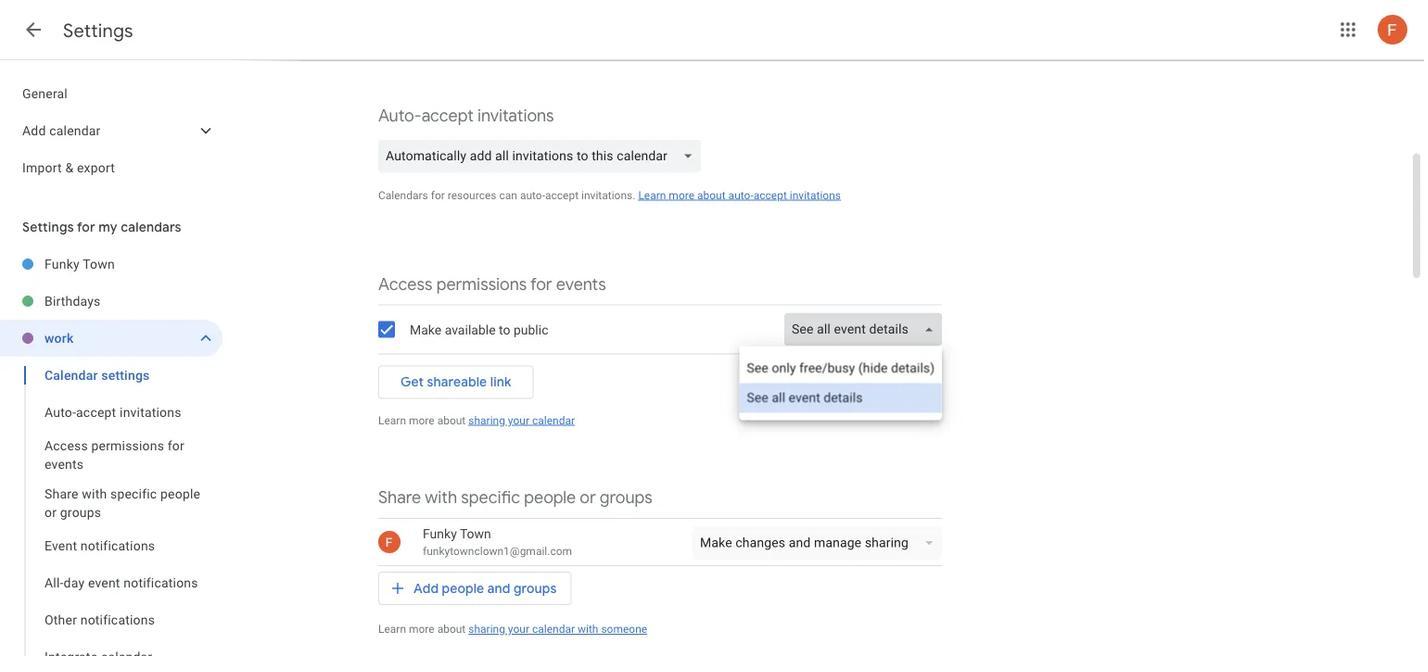 Task type: describe. For each thing, give the bounding box(es) containing it.
2 horizontal spatial groups
[[600, 487, 653, 509]]

more for learn more about sharing your calendar
[[409, 414, 435, 427]]

0 vertical spatial auto-
[[378, 105, 422, 126]]

settings for settings
[[63, 19, 133, 42]]

birthdays tree item
[[0, 283, 223, 320]]

other
[[45, 613, 77, 628]]

&
[[65, 160, 74, 175]]

sharing for sharing your calendar
[[469, 414, 505, 427]]

available
[[445, 322, 496, 337]]

learn more about sharing your calendar with someone
[[378, 623, 648, 636]]

2 auto- from the left
[[729, 189, 754, 202]]

share inside settings for my calendars tree
[[45, 487, 79, 502]]

2 horizontal spatial with
[[578, 623, 599, 636]]

1 vertical spatial notifications
[[124, 576, 198, 591]]

1 horizontal spatial share with specific people or groups
[[378, 487, 653, 509]]

calendar
[[45, 368, 98, 383]]

general
[[22, 86, 68, 101]]

shareable
[[427, 374, 487, 391]]

notifications for event notifications
[[81, 538, 155, 554]]

1 horizontal spatial with
[[425, 487, 457, 509]]

settings
[[101, 368, 150, 383]]

settings for settings for my calendars
[[22, 219, 74, 236]]

with inside group
[[82, 487, 107, 502]]

learn for learn more about sharing your calendar
[[378, 414, 406, 427]]

add people and groups
[[414, 581, 557, 597]]

0 vertical spatial permissions
[[437, 274, 527, 295]]

1 vertical spatial invitations
[[790, 189, 841, 202]]

sharing your calendar link
[[469, 414, 575, 427]]

auto-accept invitations inside settings for my calendars tree
[[45, 405, 181, 420]]

to
[[499, 322, 511, 337]]

event
[[45, 538, 77, 554]]

share with specific people or groups inside group
[[45, 487, 201, 520]]

0 vertical spatial more
[[669, 189, 695, 202]]

about for sharing your calendar
[[438, 414, 466, 427]]

get shareable link
[[401, 374, 512, 391]]

make
[[410, 322, 442, 337]]

more for learn more about sharing your calendar with someone
[[409, 623, 435, 636]]

sharing your calendar with someone link
[[469, 623, 648, 636]]

all-
[[45, 576, 64, 591]]

sharing for sharing your calendar with someone
[[469, 623, 505, 636]]

auto- inside settings for my calendars tree
[[45, 405, 76, 420]]

access permissions for public users list box
[[740, 346, 942, 421]]

funky town funkytownclown1@gmail.com
[[423, 526, 572, 558]]

link
[[490, 374, 512, 391]]

get
[[401, 374, 424, 391]]

1 auto- from the left
[[520, 189, 545, 202]]

resources
[[448, 189, 497, 202]]

see only free/busy (hide details) option
[[740, 354, 942, 384]]

or inside share with specific people or groups
[[45, 505, 57, 520]]

work
[[45, 331, 74, 346]]

add for add calendar
[[22, 123, 46, 138]]

all-day event notifications
[[45, 576, 198, 591]]

invitations.
[[582, 189, 636, 202]]

funkytownclown1@gmail.com
[[423, 545, 572, 558]]

calendar settings
[[45, 368, 150, 383]]

import
[[22, 160, 62, 175]]

calendar for learn more about sharing your calendar
[[532, 414, 575, 427]]

your for sharing your calendar
[[508, 414, 530, 427]]

settings heading
[[63, 19, 133, 42]]

go back image
[[22, 19, 45, 41]]

0 vertical spatial calendar
[[49, 123, 101, 138]]



Task type: locate. For each thing, give the bounding box(es) containing it.
with up event notifications
[[82, 487, 107, 502]]

1 vertical spatial access permissions for events
[[45, 438, 185, 472]]

1 horizontal spatial invitations
[[478, 105, 554, 126]]

specific
[[110, 487, 157, 502], [461, 487, 520, 509]]

learn for learn more about sharing your calendar with someone
[[378, 623, 406, 636]]

birthdays
[[45, 294, 101, 309]]

funky for funky town funkytownclown1@gmail.com
[[423, 526, 457, 542]]

1 vertical spatial learn
[[378, 414, 406, 427]]

2 vertical spatial calendar
[[532, 623, 575, 636]]

access permissions for events up to on the left of the page
[[378, 274, 606, 295]]

town
[[83, 256, 115, 272], [460, 526, 492, 542]]

funky up birthdays
[[45, 256, 80, 272]]

add inside button
[[414, 581, 439, 597]]

1 vertical spatial funky
[[423, 526, 457, 542]]

0 horizontal spatial share with specific people or groups
[[45, 487, 201, 520]]

auto-accept invitations
[[378, 105, 554, 126], [45, 405, 181, 420]]

share with specific people or groups
[[45, 487, 201, 520], [378, 487, 653, 509]]

birthdays link
[[45, 283, 223, 320]]

access permissions for events inside settings for my calendars tree
[[45, 438, 185, 472]]

learn more about sharing your calendar
[[378, 414, 575, 427]]

more down add people and groups button on the left bottom of the page
[[409, 623, 435, 636]]

0 vertical spatial funky
[[45, 256, 80, 272]]

group containing calendar settings
[[0, 357, 223, 657]]

2 horizontal spatial invitations
[[790, 189, 841, 202]]

town for funky town
[[83, 256, 115, 272]]

auto- up calendars
[[378, 105, 422, 126]]

1 horizontal spatial people
[[442, 581, 484, 597]]

1 horizontal spatial access
[[378, 274, 433, 295]]

people
[[161, 487, 201, 502], [524, 487, 576, 509], [442, 581, 484, 597]]

0 horizontal spatial access
[[45, 438, 88, 454]]

1 sharing from the top
[[469, 414, 505, 427]]

2 vertical spatial more
[[409, 623, 435, 636]]

public
[[514, 322, 549, 337]]

auto-accept invitations down settings
[[45, 405, 181, 420]]

share with specific people or groups up funky town funkytownclown1@gmail.com
[[378, 487, 653, 509]]

other notifications
[[45, 613, 155, 628]]

0 vertical spatial add
[[22, 123, 46, 138]]

calendars for resources can auto-accept invitations. learn more about auto-accept invitations
[[378, 189, 841, 202]]

1 vertical spatial town
[[460, 526, 492, 542]]

town up the funkytownclown1@gmail.com
[[460, 526, 492, 542]]

add for add people and groups
[[414, 581, 439, 597]]

calendars
[[378, 189, 428, 202]]

2 vertical spatial about
[[438, 623, 466, 636]]

0 horizontal spatial invitations
[[120, 405, 181, 420]]

people inside settings for my calendars tree
[[161, 487, 201, 502]]

auto-accept invitations up the resources
[[378, 105, 554, 126]]

for inside access permissions for events
[[168, 438, 185, 454]]

0 horizontal spatial funky
[[45, 256, 80, 272]]

learn down add people and groups button on the left bottom of the page
[[378, 623, 406, 636]]

sharing down add people and groups
[[469, 623, 505, 636]]

0 vertical spatial access permissions for events
[[378, 274, 606, 295]]

funky town tree item
[[0, 246, 223, 283]]

town inside funky town funkytownclown1@gmail.com
[[460, 526, 492, 542]]

0 horizontal spatial auto-accept invitations
[[45, 405, 181, 420]]

notifications
[[81, 538, 155, 554], [124, 576, 198, 591], [80, 613, 155, 628]]

1 horizontal spatial funky
[[423, 526, 457, 542]]

specific inside settings for my calendars tree
[[110, 487, 157, 502]]

0 horizontal spatial people
[[161, 487, 201, 502]]

add
[[22, 123, 46, 138], [414, 581, 439, 597]]

specific up funky town funkytownclown1@gmail.com
[[461, 487, 520, 509]]

can
[[500, 189, 518, 202]]

funky town
[[45, 256, 115, 272]]

someone
[[601, 623, 648, 636]]

permissions
[[437, 274, 527, 295], [91, 438, 164, 454]]

access permissions for events down settings
[[45, 438, 185, 472]]

2 vertical spatial learn
[[378, 623, 406, 636]]

1 vertical spatial about
[[438, 414, 466, 427]]

1 vertical spatial more
[[409, 414, 435, 427]]

funky up the funkytownclown1@gmail.com
[[423, 526, 457, 542]]

access
[[378, 274, 433, 295], [45, 438, 88, 454]]

0 vertical spatial events
[[556, 274, 606, 295]]

1 horizontal spatial access permissions for events
[[378, 274, 606, 295]]

0 vertical spatial access
[[378, 274, 433, 295]]

1 vertical spatial your
[[508, 623, 530, 636]]

share with specific people or groups up event notifications
[[45, 487, 201, 520]]

notifications for other notifications
[[80, 613, 155, 628]]

0 horizontal spatial access permissions for events
[[45, 438, 185, 472]]

groups inside settings for my calendars tree
[[60, 505, 101, 520]]

tree containing general
[[0, 75, 223, 186]]

accept inside settings for my calendars tree
[[76, 405, 116, 420]]

more right invitations.
[[669, 189, 695, 202]]

town inside tree item
[[83, 256, 115, 272]]

invitations inside settings for my calendars tree
[[120, 405, 181, 420]]

1 vertical spatial auto-
[[45, 405, 76, 420]]

0 vertical spatial learn
[[639, 189, 666, 202]]

my
[[99, 219, 118, 236]]

1 horizontal spatial share
[[378, 487, 421, 509]]

2 your from the top
[[508, 623, 530, 636]]

2 vertical spatial invitations
[[120, 405, 181, 420]]

with left someone
[[578, 623, 599, 636]]

0 vertical spatial about
[[698, 189, 726, 202]]

learn right invitations.
[[639, 189, 666, 202]]

and
[[488, 581, 511, 597]]

0 horizontal spatial town
[[83, 256, 115, 272]]

settings
[[63, 19, 133, 42], [22, 219, 74, 236]]

event notifications
[[45, 538, 155, 554]]

about for sharing your calendar with someone
[[438, 623, 466, 636]]

day
[[64, 576, 85, 591]]

0 vertical spatial your
[[508, 414, 530, 427]]

0 horizontal spatial events
[[45, 457, 84, 472]]

0 vertical spatial settings
[[63, 19, 133, 42]]

0 vertical spatial notifications
[[81, 538, 155, 554]]

auto-
[[520, 189, 545, 202], [729, 189, 754, 202]]

0 horizontal spatial groups
[[60, 505, 101, 520]]

1 vertical spatial settings
[[22, 219, 74, 236]]

notifications up all-day event notifications
[[81, 538, 155, 554]]

work link
[[45, 320, 189, 357]]

1 horizontal spatial add
[[414, 581, 439, 597]]

funky inside tree item
[[45, 256, 80, 272]]

tree
[[0, 75, 223, 186]]

add people and groups button
[[378, 567, 572, 611]]

town down settings for my calendars
[[83, 256, 115, 272]]

1 vertical spatial calendar
[[532, 414, 575, 427]]

access down 'calendar' on the left bottom of page
[[45, 438, 88, 454]]

invitations
[[478, 105, 554, 126], [790, 189, 841, 202], [120, 405, 181, 420]]

1 vertical spatial sharing
[[469, 623, 505, 636]]

learn more about auto-accept invitations link
[[639, 189, 841, 202]]

settings for my calendars
[[22, 219, 182, 236]]

with
[[82, 487, 107, 502], [425, 487, 457, 509], [578, 623, 599, 636]]

1 horizontal spatial auto-accept invitations
[[378, 105, 554, 126]]

calendars
[[121, 219, 182, 236]]

add calendar
[[22, 123, 101, 138]]

funky for funky town
[[45, 256, 80, 272]]

permissions inside settings for my calendars tree
[[91, 438, 164, 454]]

learn
[[639, 189, 666, 202], [378, 414, 406, 427], [378, 623, 406, 636]]

1 horizontal spatial town
[[460, 526, 492, 542]]

notifications down all-day event notifications
[[80, 613, 155, 628]]

0 vertical spatial town
[[83, 256, 115, 272]]

add up import
[[22, 123, 46, 138]]

permissions up 'make available to public'
[[437, 274, 527, 295]]

events inside access permissions for events
[[45, 457, 84, 472]]

1 vertical spatial add
[[414, 581, 439, 597]]

notifications right event
[[124, 576, 198, 591]]

0 vertical spatial sharing
[[469, 414, 505, 427]]

access inside access permissions for events
[[45, 438, 88, 454]]

your for sharing your calendar with someone
[[508, 623, 530, 636]]

groups inside button
[[514, 581, 557, 597]]

1 horizontal spatial auto-
[[729, 189, 754, 202]]

your
[[508, 414, 530, 427], [508, 623, 530, 636]]

for
[[431, 189, 445, 202], [77, 219, 95, 236], [531, 274, 552, 295], [168, 438, 185, 454]]

add left and
[[414, 581, 439, 597]]

permissions down settings
[[91, 438, 164, 454]]

1 horizontal spatial auto-
[[378, 105, 422, 126]]

your down and
[[508, 623, 530, 636]]

people inside add people and groups button
[[442, 581, 484, 597]]

more down get
[[409, 414, 435, 427]]

1 horizontal spatial specific
[[461, 487, 520, 509]]

2 horizontal spatial people
[[524, 487, 576, 509]]

see all event details option
[[740, 384, 942, 413]]

2 vertical spatial notifications
[[80, 613, 155, 628]]

1 horizontal spatial groups
[[514, 581, 557, 597]]

export
[[77, 160, 115, 175]]

or
[[580, 487, 596, 509], [45, 505, 57, 520]]

settings for my calendars tree
[[0, 246, 223, 657]]

0 horizontal spatial with
[[82, 487, 107, 502]]

0 horizontal spatial auto-
[[520, 189, 545, 202]]

2 sharing from the top
[[469, 623, 505, 636]]

auto-
[[378, 105, 422, 126], [45, 405, 76, 420]]

more
[[669, 189, 695, 202], [409, 414, 435, 427], [409, 623, 435, 636]]

0 vertical spatial auto-accept invitations
[[378, 105, 554, 126]]

get shareable link button
[[378, 360, 534, 405]]

1 vertical spatial events
[[45, 457, 84, 472]]

0 horizontal spatial permissions
[[91, 438, 164, 454]]

specific up event notifications
[[110, 487, 157, 502]]

0 horizontal spatial add
[[22, 123, 46, 138]]

accept
[[422, 105, 474, 126], [545, 189, 579, 202], [754, 189, 787, 202], [76, 405, 116, 420]]

1 your from the top
[[508, 414, 530, 427]]

calendar
[[49, 123, 101, 138], [532, 414, 575, 427], [532, 623, 575, 636]]

your down link
[[508, 414, 530, 427]]

with up funky town funkytownclown1@gmail.com
[[425, 487, 457, 509]]

None field
[[378, 140, 709, 173], [785, 313, 950, 346], [378, 140, 709, 173], [785, 313, 950, 346]]

event
[[88, 576, 120, 591]]

groups
[[600, 487, 653, 509], [60, 505, 101, 520], [514, 581, 557, 597]]

1 horizontal spatial events
[[556, 274, 606, 295]]

calendar for learn more about sharing your calendar with someone
[[532, 623, 575, 636]]

funky
[[45, 256, 80, 272], [423, 526, 457, 542]]

sharing down link
[[469, 414, 505, 427]]

funky inside funky town funkytownclown1@gmail.com
[[423, 526, 457, 542]]

settings right go back icon
[[63, 19, 133, 42]]

town for funky town funkytownclown1@gmail.com
[[460, 526, 492, 542]]

make available to public
[[410, 322, 549, 337]]

share
[[45, 487, 79, 502], [378, 487, 421, 509]]

0 vertical spatial invitations
[[478, 105, 554, 126]]

learn down get
[[378, 414, 406, 427]]

sharing
[[469, 414, 505, 427], [469, 623, 505, 636]]

auto- down 'calendar' on the left bottom of page
[[45, 405, 76, 420]]

about
[[698, 189, 726, 202], [438, 414, 466, 427], [438, 623, 466, 636]]

0 horizontal spatial or
[[45, 505, 57, 520]]

work tree item
[[0, 320, 223, 357]]

0 horizontal spatial auto-
[[45, 405, 76, 420]]

1 vertical spatial permissions
[[91, 438, 164, 454]]

1 vertical spatial auto-accept invitations
[[45, 405, 181, 420]]

0 horizontal spatial share
[[45, 487, 79, 502]]

0 horizontal spatial specific
[[110, 487, 157, 502]]

access up make
[[378, 274, 433, 295]]

import & export
[[22, 160, 115, 175]]

1 horizontal spatial permissions
[[437, 274, 527, 295]]

events
[[556, 274, 606, 295], [45, 457, 84, 472]]

settings up funky town
[[22, 219, 74, 236]]

1 horizontal spatial or
[[580, 487, 596, 509]]

1 vertical spatial access
[[45, 438, 88, 454]]

group
[[0, 357, 223, 657]]

access permissions for events
[[378, 274, 606, 295], [45, 438, 185, 472]]



Task type: vqa. For each thing, say whether or not it's contained in the screenshot.
"July 4" element at the top of the page
no



